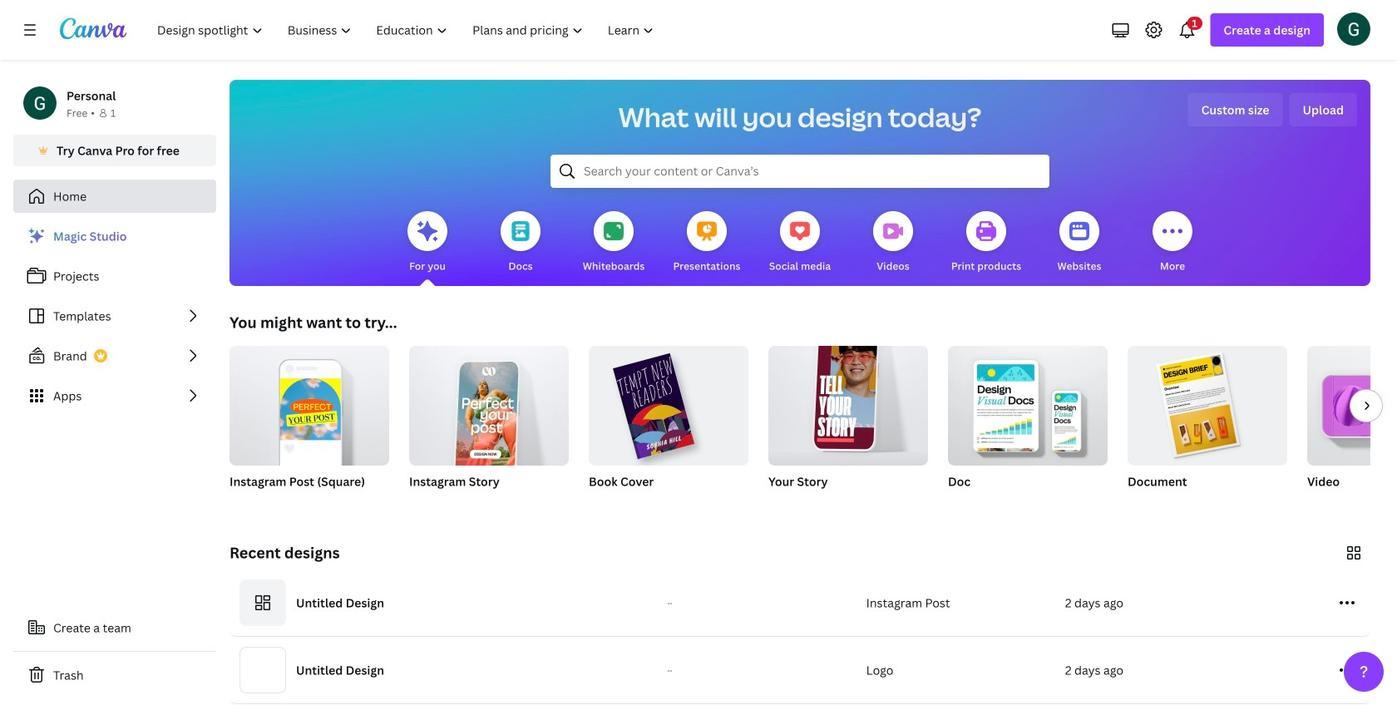 Task type: describe. For each thing, give the bounding box(es) containing it.
Search search field
[[584, 156, 1017, 187]]

greg robinson image
[[1338, 12, 1371, 46]]



Task type: vqa. For each thing, say whether or not it's contained in the screenshot.
auguste-
no



Task type: locate. For each thing, give the bounding box(es) containing it.
list
[[13, 220, 216, 413]]

None search field
[[551, 155, 1050, 188]]

top level navigation element
[[146, 13, 668, 47]]

group
[[769, 336, 929, 511], [769, 336, 929, 466], [230, 339, 389, 511], [230, 339, 389, 466], [409, 339, 569, 511], [409, 339, 569, 476], [589, 339, 749, 511], [589, 339, 749, 466], [949, 346, 1108, 511], [949, 346, 1108, 466], [1128, 346, 1288, 511], [1308, 346, 1398, 511]]



